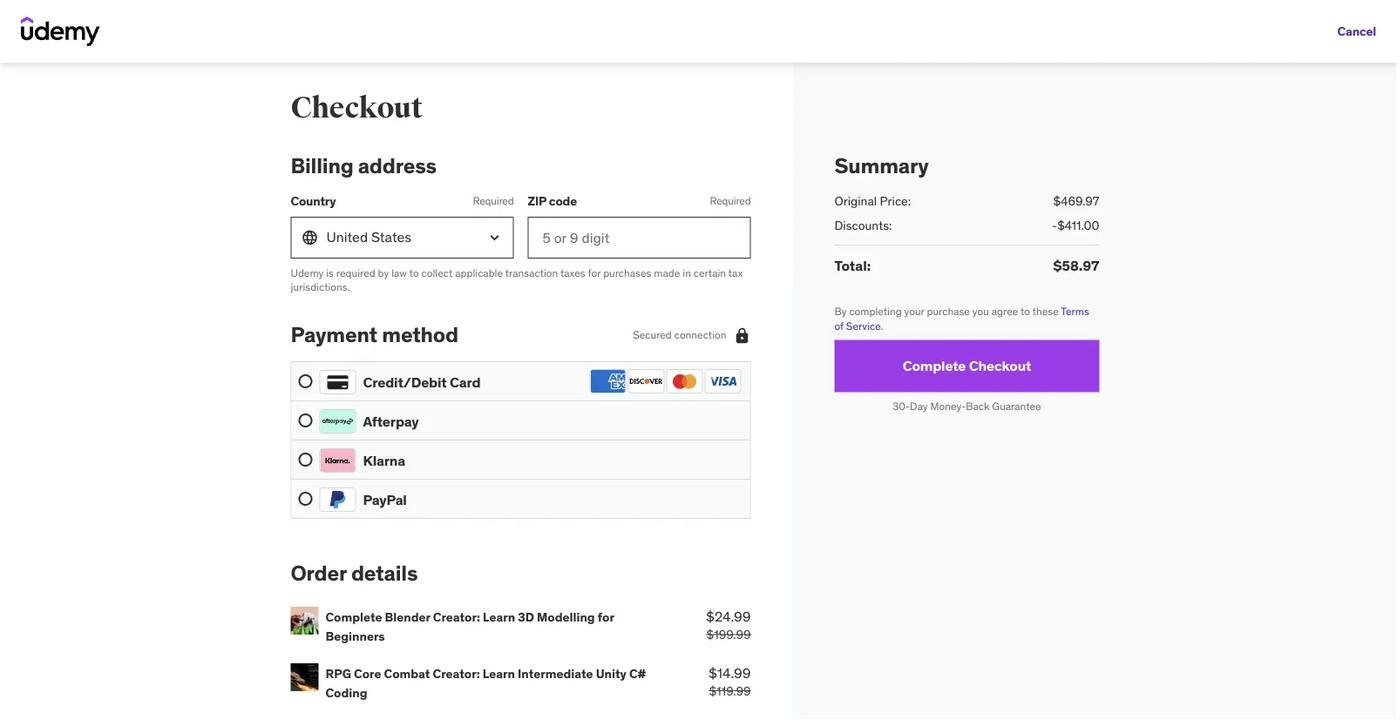 Task type: locate. For each thing, give the bounding box(es) containing it.
payment method
[[291, 322, 458, 348]]

terms
[[1061, 305, 1089, 318]]

1 horizontal spatial checkout
[[969, 357, 1031, 375]]

buyables image for $24.99
[[291, 608, 319, 635]]

unity
[[596, 666, 627, 682]]

1 horizontal spatial complete
[[903, 357, 966, 375]]

paypal image
[[319, 488, 356, 513]]

0 horizontal spatial checkout
[[291, 90, 423, 126]]

0 vertical spatial complete
[[903, 357, 966, 375]]

creator: inside complete blender creator: learn 3d modelling for beginners
[[433, 610, 480, 625]]

credit/debit card button
[[299, 370, 743, 395]]

money-
[[930, 400, 966, 414]]

law
[[391, 266, 407, 280]]

2 buyables image from the top
[[291, 664, 319, 692]]

required up tax at the right
[[710, 194, 751, 208]]

required for zip code
[[710, 194, 751, 208]]

complete up the beginners on the bottom of page
[[326, 610, 382, 625]]

for right taxes on the top left
[[588, 266, 601, 280]]

0 vertical spatial creator:
[[433, 610, 480, 625]]

learn down complete blender creator: learn 3d modelling for beginners at the bottom left
[[483, 666, 515, 682]]

transaction
[[505, 266, 558, 280]]

agree
[[992, 305, 1018, 318]]

$58.97
[[1053, 257, 1100, 275]]

order details
[[291, 561, 418, 587]]

30-
[[893, 400, 910, 414]]

secured
[[633, 329, 672, 342]]

3d
[[518, 610, 534, 625]]

for inside complete blender creator: learn 3d modelling for beginners
[[598, 610, 614, 625]]

collect
[[421, 266, 453, 280]]

$199.99
[[706, 627, 751, 643]]

learn inside rpg core combat creator: learn intermediate unity c# coding
[[483, 666, 515, 682]]

2 required from the left
[[710, 194, 751, 208]]

1 horizontal spatial required
[[710, 194, 751, 208]]

1 required from the left
[[473, 194, 514, 208]]

required
[[473, 194, 514, 208], [710, 194, 751, 208]]

buyables image
[[291, 608, 319, 635], [291, 664, 319, 692]]

klarna button
[[299, 448, 743, 473]]

complete
[[903, 357, 966, 375], [326, 610, 382, 625]]

required
[[336, 266, 375, 280]]

to left these
[[1021, 305, 1030, 318]]

cancel button
[[1338, 14, 1376, 49]]

learn
[[483, 610, 515, 625], [483, 666, 515, 682]]

1 vertical spatial to
[[1021, 305, 1030, 318]]

required left zip
[[473, 194, 514, 208]]

0 horizontal spatial complete
[[326, 610, 382, 625]]

checkout up billing address on the left top
[[291, 90, 423, 126]]

$469.97
[[1053, 193, 1100, 209]]

0 vertical spatial buyables image
[[291, 608, 319, 635]]

.
[[881, 319, 884, 333]]

creator:
[[433, 610, 480, 625], [433, 666, 480, 682]]

for right modelling
[[598, 610, 614, 625]]

$14.99 $119.99
[[709, 664, 751, 700]]

of
[[835, 319, 844, 333]]

$119.99
[[709, 684, 751, 700]]

-
[[1052, 218, 1057, 234]]

1 vertical spatial creator:
[[433, 666, 480, 682]]

to
[[409, 266, 419, 280], [1021, 305, 1030, 318]]

to inside "udemy is required by law to collect applicable transaction taxes for purchases made in certain tax jurisdictions."
[[409, 266, 419, 280]]

$14.99
[[709, 664, 751, 682]]

creator: down complete blender creator: learn 3d modelling for beginners at the bottom left
[[433, 666, 480, 682]]

0 vertical spatial for
[[588, 266, 601, 280]]

1 creator: from the top
[[433, 610, 480, 625]]

combat
[[384, 666, 430, 682]]

rpg
[[326, 666, 351, 682]]

2 creator: from the top
[[433, 666, 480, 682]]

order
[[291, 561, 347, 587]]

taxes
[[560, 266, 585, 280]]

discover image
[[628, 370, 665, 394]]

tax
[[728, 266, 743, 280]]

for
[[588, 266, 601, 280], [598, 610, 614, 625]]

1 learn from the top
[[483, 610, 515, 625]]

- $411.00
[[1052, 218, 1100, 234]]

5 or 9 digit text field
[[528, 217, 751, 259]]

complete up 'money-'
[[903, 357, 966, 375]]

0 horizontal spatial required
[[473, 194, 514, 208]]

1 vertical spatial buyables image
[[291, 664, 319, 692]]

buyables image left rpg at the left bottom of page
[[291, 664, 319, 692]]

2 learn from the top
[[483, 666, 515, 682]]

0 horizontal spatial to
[[409, 266, 419, 280]]

1 vertical spatial checkout
[[969, 357, 1031, 375]]

buyables image down order
[[291, 608, 319, 635]]

by
[[378, 266, 389, 280]]

discounts:
[[835, 218, 892, 234]]

1 vertical spatial complete
[[326, 610, 382, 625]]

by
[[835, 305, 847, 318]]

complete for complete blender creator: learn 3d modelling for beginners
[[326, 610, 382, 625]]

complete inside complete blender creator: learn 3d modelling for beginners
[[326, 610, 382, 625]]

creator: right 'blender'
[[433, 610, 480, 625]]

billing
[[291, 153, 353, 179]]

0 vertical spatial to
[[409, 266, 419, 280]]

secured connection
[[633, 329, 727, 342]]

0 vertical spatial learn
[[483, 610, 515, 625]]

complete inside button
[[903, 357, 966, 375]]

summary
[[835, 153, 929, 179]]

to right law
[[409, 266, 419, 280]]

original
[[835, 193, 877, 209]]

credit/debit
[[363, 374, 447, 391]]

day
[[910, 400, 928, 414]]

for inside "udemy is required by law to collect applicable transaction taxes for purchases made in certain tax jurisdictions."
[[588, 266, 601, 280]]

checkout up guarantee
[[969, 357, 1031, 375]]

0 vertical spatial checkout
[[291, 90, 423, 126]]

1 vertical spatial learn
[[483, 666, 515, 682]]

completing
[[849, 305, 902, 318]]

small image
[[733, 327, 751, 344]]

1 buyables image from the top
[[291, 608, 319, 635]]

complete checkout
[[903, 357, 1031, 375]]

original price:
[[835, 193, 911, 209]]

complete for complete checkout
[[903, 357, 966, 375]]

checkout
[[291, 90, 423, 126], [969, 357, 1031, 375]]

summary element
[[835, 153, 1100, 276]]

intermediate
[[518, 666, 593, 682]]

1 vertical spatial for
[[598, 610, 614, 625]]

learn left 3d
[[483, 610, 515, 625]]

zip
[[528, 193, 546, 209]]

service
[[846, 319, 881, 333]]



Task type: describe. For each thing, give the bounding box(es) containing it.
$411.00
[[1057, 218, 1100, 234]]

in
[[683, 266, 691, 280]]

buyables image for $14.99
[[291, 664, 319, 692]]

purchases
[[603, 266, 651, 280]]

total:
[[835, 257, 871, 275]]

your
[[904, 305, 924, 318]]

billing address element
[[291, 153, 751, 295]]

jurisdictions.
[[291, 281, 350, 294]]

modelling
[[537, 610, 595, 625]]

back
[[966, 400, 990, 414]]

checkout inside button
[[969, 357, 1031, 375]]

connection
[[674, 329, 727, 342]]

country
[[291, 193, 336, 209]]

is
[[326, 266, 334, 280]]

certain
[[694, 266, 726, 280]]

udemy
[[291, 266, 324, 280]]

billing address
[[291, 153, 437, 179]]

1 horizontal spatial to
[[1021, 305, 1030, 318]]

order details element
[[291, 561, 751, 720]]

udemy image
[[21, 17, 100, 46]]

made
[[654, 266, 680, 280]]

method
[[382, 322, 458, 348]]

afterpay
[[363, 413, 419, 431]]

blender
[[385, 610, 430, 625]]

30-day money-back guarantee
[[893, 400, 1041, 414]]

guarantee
[[992, 400, 1041, 414]]

udemy is required by law to collect applicable transaction taxes for purchases made in certain tax jurisdictions.
[[291, 266, 743, 294]]

terms of service link
[[835, 305, 1089, 333]]

applicable
[[455, 266, 503, 280]]

amex image
[[590, 370, 626, 394]]

c#
[[629, 666, 646, 682]]

card
[[450, 374, 481, 391]]

visa image
[[705, 370, 741, 394]]

address
[[358, 153, 437, 179]]

price:
[[880, 193, 911, 209]]

terms of service
[[835, 305, 1089, 333]]

complete blender creator: learn 3d modelling for beginners
[[326, 610, 614, 645]]

credit/debit card
[[363, 374, 481, 391]]

complete checkout button
[[835, 341, 1100, 393]]

$24.99 $199.99
[[706, 608, 751, 643]]

mastercard image
[[666, 370, 703, 394]]

rpg core combat creator: learn intermediate unity c# coding
[[326, 666, 646, 701]]

payment
[[291, 322, 377, 348]]

these
[[1033, 305, 1059, 318]]

afterpay button
[[299, 409, 743, 434]]

paypal
[[363, 491, 407, 509]]

beginners
[[326, 629, 385, 645]]

core
[[354, 666, 381, 682]]

zip code
[[528, 193, 577, 209]]

$24.99
[[706, 608, 751, 626]]

by completing your purchase you agree to these
[[835, 305, 1061, 318]]

creator: inside rpg core combat creator: learn intermediate unity c# coding
[[433, 666, 480, 682]]

payment method element
[[291, 322, 751, 520]]

afterpay image
[[319, 410, 356, 434]]

coding
[[326, 686, 367, 701]]

details
[[351, 561, 418, 587]]

you
[[973, 305, 989, 318]]

code
[[549, 193, 577, 209]]

klarna image
[[319, 449, 356, 473]]

klarna
[[363, 452, 405, 470]]

cancel
[[1338, 23, 1376, 39]]

purchase
[[927, 305, 970, 318]]

learn inside complete blender creator: learn 3d modelling for beginners
[[483, 610, 515, 625]]

required for country
[[473, 194, 514, 208]]

card image
[[319, 371, 356, 395]]

paypal button
[[299, 487, 743, 513]]



Task type: vqa. For each thing, say whether or not it's contained in the screenshot.
Management
no



